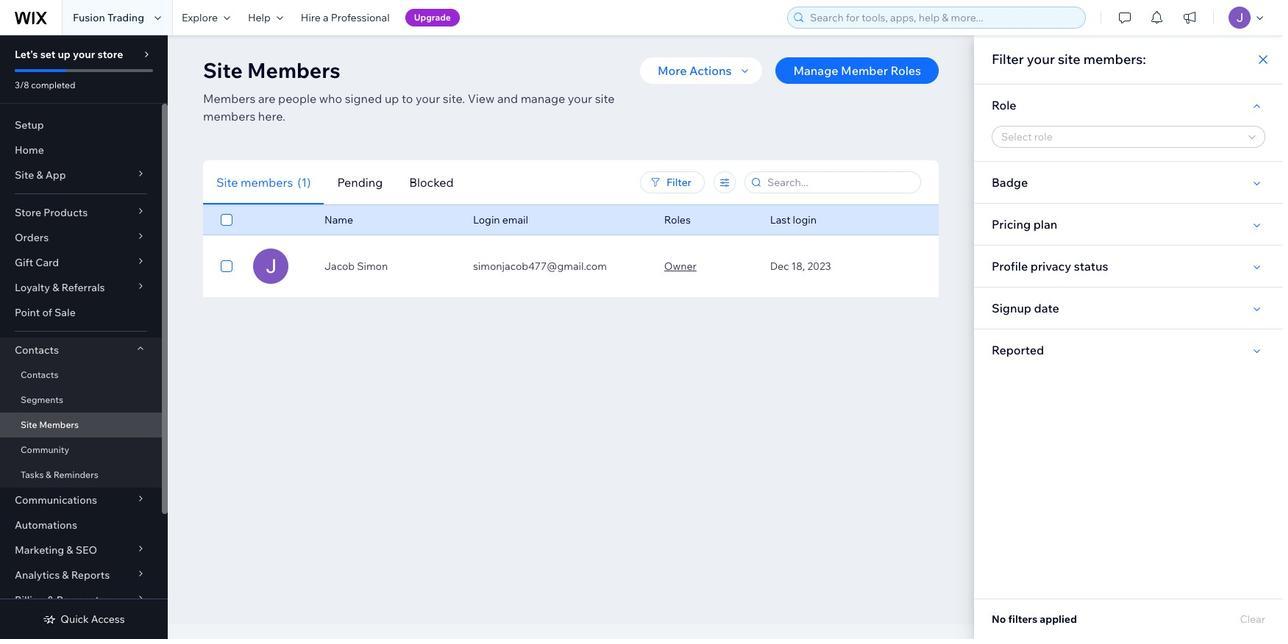 Task type: locate. For each thing, give the bounding box(es) containing it.
store products
[[15, 206, 88, 219]]

up right set
[[58, 48, 71, 61]]

seo
[[76, 544, 97, 557]]

site members up are at the left of the page
[[203, 57, 341, 83]]

tab list
[[203, 160, 564, 205]]

0 horizontal spatial site
[[595, 91, 615, 106]]

no
[[992, 613, 1007, 626]]

badge
[[992, 175, 1029, 190]]

1 horizontal spatial filter
[[992, 51, 1025, 68]]

site inside site & app 'dropdown button'
[[15, 169, 34, 182]]

members left "(1)"
[[241, 175, 293, 190]]

& for billing
[[47, 594, 54, 607]]

orders
[[15, 231, 49, 244]]

0 vertical spatial site members
[[203, 57, 341, 83]]

18,
[[792, 260, 806, 273]]

email
[[503, 213, 529, 227]]

roles right the member
[[891, 63, 922, 78]]

1 vertical spatial contacts
[[21, 370, 58, 381]]

& inside 'popup button'
[[52, 281, 59, 294]]

& for marketing
[[66, 544, 73, 557]]

here.
[[258, 109, 286, 124]]

1 vertical spatial members
[[203, 91, 256, 106]]

gift card
[[15, 256, 59, 269]]

up inside members are people who signed up to your site. view and manage your site members here.
[[385, 91, 399, 106]]

& inside dropdown button
[[62, 569, 69, 582]]

segments
[[21, 395, 63, 406]]

roles inside button
[[891, 63, 922, 78]]

1 horizontal spatial up
[[385, 91, 399, 106]]

gift
[[15, 256, 33, 269]]

0 vertical spatial contacts
[[15, 344, 59, 357]]

hire
[[301, 11, 321, 24]]

members left are at the left of the page
[[203, 91, 256, 106]]

date
[[1035, 301, 1060, 316]]

let's set up your store
[[15, 48, 123, 61]]

members up people
[[247, 57, 341, 83]]

1 vertical spatial members
[[241, 175, 293, 190]]

tasks & reminders link
[[0, 463, 162, 488]]

0 vertical spatial up
[[58, 48, 71, 61]]

store
[[97, 48, 123, 61]]

1 vertical spatial filter
[[667, 176, 692, 189]]

0 vertical spatial filter
[[992, 51, 1025, 68]]

& left app
[[36, 169, 43, 182]]

profile privacy status
[[992, 259, 1109, 274]]

name
[[325, 213, 353, 227]]

0 vertical spatial site
[[1059, 51, 1081, 68]]

more actions button
[[640, 57, 763, 84]]

loyalty & referrals
[[15, 281, 105, 294]]

site
[[1059, 51, 1081, 68], [595, 91, 615, 106]]

people
[[278, 91, 317, 106]]

filter for filter
[[667, 176, 692, 189]]

&
[[36, 169, 43, 182], [52, 281, 59, 294], [46, 470, 52, 481], [66, 544, 73, 557], [62, 569, 69, 582], [47, 594, 54, 607]]

site members inside sidebar element
[[21, 420, 79, 431]]

site & app button
[[0, 163, 162, 188]]

site left the members:
[[1059, 51, 1081, 68]]

site members link
[[0, 413, 162, 438]]

fusion trading
[[73, 11, 144, 24]]

members up community
[[39, 420, 79, 431]]

filter
[[992, 51, 1025, 68], [667, 176, 692, 189]]

billing & payments
[[15, 594, 105, 607]]

1 vertical spatial site members
[[21, 420, 79, 431]]

segments link
[[0, 388, 162, 413]]

manage member roles button
[[776, 57, 939, 84]]

& right loyalty
[[52, 281, 59, 294]]

0 horizontal spatial filter
[[667, 176, 692, 189]]

0 vertical spatial roles
[[891, 63, 922, 78]]

& left seo
[[66, 544, 73, 557]]

plan
[[1034, 217, 1058, 232]]

communications button
[[0, 488, 162, 513]]

& for site
[[36, 169, 43, 182]]

site inside 'tab list'
[[216, 175, 238, 190]]

payments
[[56, 594, 105, 607]]

filter your site members:
[[992, 51, 1147, 68]]

Select role field
[[998, 127, 1245, 147]]

site right manage
[[595, 91, 615, 106]]

filter inside button
[[667, 176, 692, 189]]

contacts up segments
[[21, 370, 58, 381]]

member
[[842, 63, 888, 78]]

site & app
[[15, 169, 66, 182]]

privacy
[[1031, 259, 1072, 274]]

upgrade button
[[405, 9, 460, 27]]

contacts inside popup button
[[15, 344, 59, 357]]

1 horizontal spatial site
[[1059, 51, 1081, 68]]

members
[[203, 109, 256, 124], [241, 175, 293, 190]]

roles down filter button
[[665, 213, 691, 227]]

site members (1)
[[216, 175, 311, 190]]

store
[[15, 206, 41, 219]]

home
[[15, 144, 44, 157]]

& right tasks
[[46, 470, 52, 481]]

contacts down point of sale
[[15, 344, 59, 357]]

site members up community
[[21, 420, 79, 431]]

None checkbox
[[221, 258, 233, 275]]

jacob simon
[[325, 260, 388, 273]]

up left to
[[385, 91, 399, 106]]

billing & payments button
[[0, 588, 162, 613]]

community
[[21, 445, 69, 456]]

1 vertical spatial up
[[385, 91, 399, 106]]

simon
[[357, 260, 388, 273]]

0 horizontal spatial site members
[[21, 420, 79, 431]]

1 vertical spatial site
[[595, 91, 615, 106]]

0 vertical spatial members
[[203, 109, 256, 124]]

& left reports
[[62, 569, 69, 582]]

members left the here.
[[203, 109, 256, 124]]

referrals
[[61, 281, 105, 294]]

members
[[247, 57, 341, 83], [203, 91, 256, 106], [39, 420, 79, 431]]

analytics & reports button
[[0, 563, 162, 588]]

signed
[[345, 91, 382, 106]]

your
[[73, 48, 95, 61], [1028, 51, 1056, 68], [416, 91, 440, 106], [568, 91, 593, 106]]

tasks
[[21, 470, 44, 481]]

3/8
[[15, 80, 29, 91]]

let's
[[15, 48, 38, 61]]

loyalty & referrals button
[[0, 275, 162, 300]]

& right billing
[[47, 594, 54, 607]]

None checkbox
[[221, 211, 233, 229]]

0 horizontal spatial up
[[58, 48, 71, 61]]

& inside 'dropdown button'
[[36, 169, 43, 182]]

loyalty
[[15, 281, 50, 294]]

point of sale
[[15, 306, 76, 319]]

communications
[[15, 494, 97, 507]]

2 vertical spatial members
[[39, 420, 79, 431]]

up
[[58, 48, 71, 61], [385, 91, 399, 106]]

marketing & seo
[[15, 544, 97, 557]]

1 vertical spatial roles
[[665, 213, 691, 227]]

site inside members are people who signed up to your site. view and manage your site members here.
[[595, 91, 615, 106]]

quick access
[[61, 613, 125, 626]]

site members
[[203, 57, 341, 83], [21, 420, 79, 431]]

signup
[[992, 301, 1032, 316]]

1 horizontal spatial roles
[[891, 63, 922, 78]]

completed
[[31, 80, 75, 91]]



Task type: describe. For each thing, give the bounding box(es) containing it.
app
[[45, 169, 66, 182]]

status
[[1075, 259, 1109, 274]]

up inside sidebar element
[[58, 48, 71, 61]]

analytics
[[15, 569, 60, 582]]

login
[[473, 213, 500, 227]]

pricing plan
[[992, 217, 1058, 232]]

pending
[[337, 175, 383, 190]]

setup link
[[0, 113, 162, 138]]

pending button
[[324, 160, 396, 205]]

0 vertical spatial members
[[247, 57, 341, 83]]

members inside members are people who signed up to your site. view and manage your site members here.
[[203, 109, 256, 124]]

professional
[[331, 11, 390, 24]]

reported
[[992, 343, 1045, 358]]

pricing
[[992, 217, 1031, 232]]

actions
[[690, 63, 732, 78]]

3/8 completed
[[15, 80, 75, 91]]

members inside sidebar element
[[39, 420, 79, 431]]

Search for tools, apps, help & more... field
[[806, 7, 1081, 28]]

no filters applied
[[992, 613, 1078, 626]]

role
[[992, 98, 1017, 113]]

card
[[36, 256, 59, 269]]

more
[[658, 63, 687, 78]]

& for loyalty
[[52, 281, 59, 294]]

dec
[[771, 260, 790, 273]]

tab list containing site members
[[203, 160, 564, 205]]

last
[[771, 213, 791, 227]]

jacob
[[325, 260, 355, 273]]

automations link
[[0, 513, 162, 538]]

and
[[498, 91, 518, 106]]

orders button
[[0, 225, 162, 250]]

analytics & reports
[[15, 569, 110, 582]]

help
[[248, 11, 271, 24]]

marketing
[[15, 544, 64, 557]]

filter for filter your site members:
[[992, 51, 1025, 68]]

login email
[[473, 213, 529, 227]]

upgrade
[[414, 12, 451, 23]]

& for analytics
[[62, 569, 69, 582]]

contacts for the contacts popup button in the left bottom of the page
[[15, 344, 59, 357]]

last login
[[771, 213, 817, 227]]

hire a professional link
[[292, 0, 399, 35]]

manage
[[521, 91, 566, 106]]

contacts button
[[0, 338, 162, 363]]

of
[[42, 306, 52, 319]]

marketing & seo button
[[0, 538, 162, 563]]

sidebar element
[[0, 35, 168, 640]]

blocked
[[409, 175, 454, 190]]

trading
[[107, 11, 144, 24]]

manage
[[794, 63, 839, 78]]

filter button
[[640, 172, 705, 194]]

& for tasks
[[46, 470, 52, 481]]

signup date
[[992, 301, 1060, 316]]

filters
[[1009, 613, 1038, 626]]

fusion
[[73, 11, 105, 24]]

home link
[[0, 138, 162, 163]]

community link
[[0, 438, 162, 463]]

point
[[15, 306, 40, 319]]

1 horizontal spatial site members
[[203, 57, 341, 83]]

quick
[[61, 613, 89, 626]]

jacob simon image
[[253, 249, 288, 284]]

more actions
[[658, 63, 732, 78]]

profile
[[992, 259, 1029, 274]]

members:
[[1084, 51, 1147, 68]]

site.
[[443, 91, 465, 106]]

0 horizontal spatial roles
[[665, 213, 691, 227]]

members inside 'tab list'
[[241, 175, 293, 190]]

quick access button
[[43, 613, 125, 626]]

dec 18, 2023
[[771, 260, 832, 273]]

sale
[[54, 306, 76, 319]]

products
[[44, 206, 88, 219]]

billing
[[15, 594, 45, 607]]

applied
[[1040, 613, 1078, 626]]

your inside sidebar element
[[73, 48, 95, 61]]

gift card button
[[0, 250, 162, 275]]

are
[[258, 91, 276, 106]]

Search... field
[[763, 172, 917, 193]]

explore
[[182, 11, 218, 24]]

manage member roles
[[794, 63, 922, 78]]

store products button
[[0, 200, 162, 225]]

contacts for contacts link
[[21, 370, 58, 381]]

to
[[402, 91, 413, 106]]

blocked button
[[396, 160, 467, 205]]

reminders
[[54, 470, 98, 481]]

simonjacob477@gmail.com
[[473, 260, 607, 273]]

reports
[[71, 569, 110, 582]]

automations
[[15, 519, 77, 532]]

site inside site members link
[[21, 420, 37, 431]]

2023
[[808, 260, 832, 273]]

a
[[323, 11, 329, 24]]

access
[[91, 613, 125, 626]]

members inside members are people who signed up to your site. view and manage your site members here.
[[203, 91, 256, 106]]



Task type: vqa. For each thing, say whether or not it's contained in the screenshot.
Studio to the top
no



